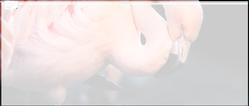 Task type: describe. For each thing, give the bounding box(es) containing it.
2 for 2 weeks
[[10, 10, 11, 10]]

aurora link
[[1, 14, 2, 14]]

aurora for aurora breze
[[1, 15, 2, 16]]

serene joyful link
[[1, 101, 3, 101]]

glisten for glisten serenity
[[1, 61, 2, 61]]

don't
[[11, 9, 12, 10]]

dessert link
[[1, 36, 3, 37]]

1 month
[[10, 10, 11, 11]]

alert
[[1, 11, 2, 11]]

meadow for meadow dreamy
[[1, 81, 3, 82]]

ocean up demographic data link
[[3, 35, 4, 35]]

aurora solace
[[1, 17, 3, 17]]

1 left week
[[10, 9, 10, 9]]

2 vertical spatial blissful
[[2, 79, 3, 79]]

you
[[154, 4, 155, 4]]

aurora up enchanted link
[[2, 42, 3, 43]]

ocean right purity
[[2, 93, 3, 93]]

1 left year
[[10, 13, 10, 13]]

Has the words text field
[[9, 5, 22, 5]]

Doesn't have text field
[[9, 5, 22, 6]]

size unit list box
[[19, 6, 22, 7]]

eerew
[[1, 41, 2, 41]]

elixir link
[[1, 42, 2, 42]]

messages
[[149, 4, 151, 4]]

joyful for glisten joyful
[[3, 60, 3, 60]]

lullaby jubilant
[[1, 77, 4, 77]]

the
[[7, 5, 8, 5]]

haven link
[[1, 68, 2, 68]]

first link
[[1, 53, 2, 53]]

sheep link
[[1, 105, 2, 106]]

euphoria link
[[1, 47, 3, 48]]

attachments to review
[[1, 12, 5, 13]]

breze
[[3, 15, 3, 16]]

day for date within list box
[[9, 7, 10, 8]]

inbox
[[1, 3, 2, 4]]

serene for serene joyful
[[1, 101, 2, 101]]

glisten for glisten link
[[1, 59, 2, 60]]

mirage for mirage bliss
[[1, 84, 2, 85]]

garbage link
[[1, 55, 3, 56]]

main menu image
[[1, 0, 1, 1]]

glimmer for glimmer giggles
[[1, 58, 3, 58]]

tranquil for dazzle tranquil
[[3, 32, 4, 32]]

lush down the luminary
[[1, 78, 2, 79]]

data for demographic data
[[4, 36, 4, 36]]

looked
[[1, 74, 3, 74]]

euphoria for euphoria 'link'
[[1, 47, 3, 48]]

fall
[[1, 50, 2, 51]]

aurora down crystalline radiant 'link'
[[3, 31, 3, 32]]

winter-2023
[[9, 8, 11, 9]]

dreamy link
[[1, 39, 3, 40]]

search button
[[20, 10, 22, 11]]

ocean for ocean serenity
[[1, 90, 2, 90]]

crystalline radiant
[[1, 31, 4, 31]]

2 for 2 months
[[10, 11, 11, 12]]

funday
[[1, 55, 3, 55]]

lullaby for lullaby jubilant
[[1, 77, 3, 77]]

6 months
[[10, 12, 12, 12]]

enigma for "enigma" link
[[1, 44, 3, 44]]

rainbow for rainbow cascade
[[1, 97, 3, 97]]

date
[[6, 7, 7, 8]]

blissful tranquil
[[1, 22, 4, 22]]

groceries
[[1, 64, 3, 64]]

glimmer jubilee link
[[1, 58, 4, 59]]

dazzle for ocean dazzle
[[3, 89, 3, 90]]

harmony for harmony meadow
[[1, 67, 3, 68]]

crystalline for crystalline link
[[1, 30, 3, 30]]

rest
[[1, 99, 2, 99]]

buy this
[[1, 25, 3, 26]]

whispers for meadow whispers
[[3, 83, 4, 83]]

bubbles for euphoria bubbles
[[3, 48, 4, 49]]

aurora breze
[[1, 15, 3, 16]]

lullaby jubilant link
[[1, 77, 4, 77]]

trash".
[[162, 4, 163, 4]]

serene starlit link
[[1, 102, 3, 102]]

delight for delight harmony
[[1, 34, 2, 35]]

fun
[[1, 54, 2, 54]]

winter-
[[9, 8, 10, 9]]

enigma crystalline
[[1, 45, 4, 46]]

drafts link
[[1, 7, 2, 8]]

serenity down glisten joyful in the bottom left of the page
[[3, 61, 4, 61]]

ocean for ocean dazzle
[[1, 89, 2, 90]]

spam
[[161, 4, 162, 4]]

"mail
[[160, 4, 161, 4]]

than
[[10, 6, 11, 7]]

enigma up meadow whispers
[[3, 82, 4, 82]]

meadow down harmony glisten link
[[3, 67, 4, 68]]

jubilee link
[[1, 72, 3, 72]]

snoozed link
[[1, 5, 3, 5]]

delight ocean
[[1, 35, 4, 35]]

jubilant for 'jubilant' link
[[1, 70, 3, 71]]

2 vertical spatial dreamy
[[3, 81, 4, 82]]

year
[[11, 13, 11, 13]]

2023 for fall 2023
[[2, 50, 3, 51]]

velvet for serene velvet
[[3, 102, 3, 103]]

meadow for meadow whispers
[[1, 83, 3, 83]]

news
[[1, 86, 2, 86]]

fail link
[[1, 50, 2, 50]]

blissful for blissful tranquil
[[1, 22, 3, 22]]

Search mail text field
[[7, 1, 20, 1]]

delight harmony link
[[1, 34, 4, 35]]

2 & from the left
[[162, 4, 162, 4]]

1 vertical spatial bubbles
[[1, 25, 3, 25]]

government
[[1, 61, 3, 62]]

calm link
[[1, 26, 2, 27]]

mirage for mirage link
[[1, 83, 2, 84]]

aurora for aurora bubbles
[[1, 16, 2, 16]]

clear search image
[[20, 0, 21, 1]]

bubbles for aurora bubbles
[[3, 16, 4, 16]]

3 days
[[10, 8, 11, 9]]

mirage bliss
[[1, 84, 3, 85]]

lullaby for lullaby dazzle
[[1, 76, 3, 76]]

ocean serenity
[[1, 90, 4, 90]]

has the words
[[6, 5, 9, 5]]

shapes
[[1, 105, 3, 105]]

From text field
[[9, 2, 22, 2]]

grace for grace sparkle
[[1, 63, 2, 63]]

blissful serene
[[1, 21, 4, 21]]

words
[[8, 5, 9, 5]]

dewdrop for dewdrop link
[[1, 37, 3, 38]]

serene link
[[1, 100, 2, 101]]

cascade mirage link
[[1, 27, 4, 27]]

lush blissful link
[[1, 79, 3, 79]]

ethereal link
[[1, 47, 3, 47]]

aurora for aurora whispers
[[1, 17, 2, 18]]

2023 for winter-2023
[[10, 8, 11, 9]]

1 vertical spatial joyful
[[1, 69, 2, 70]]

2 vertical spatial jubilant
[[3, 77, 4, 77]]

breeze for aurora breeze
[[3, 14, 4, 15]]

dazzle tranquil
[[1, 32, 4, 32]]

later link
[[1, 72, 2, 73]]

joyful for serene joyful
[[3, 101, 3, 101]]

aurora solace link
[[1, 17, 3, 17]]

serene for serene velvet
[[1, 102, 2, 103]]

donut link
[[1, 39, 2, 39]]

up
[[2, 53, 3, 54]]

Subject text field
[[9, 4, 22, 4]]

sent
[[1, 6, 2, 6]]

giggles
[[3, 58, 4, 58]]

hobbie link
[[1, 69, 3, 69]]

fall 2023 link
[[1, 50, 3, 51]]

starlit
[[3, 102, 3, 102]]

greater than option
[[9, 6, 15, 7]]

breeze for dreamy breeze
[[3, 40, 4, 40]]

0 horizontal spatial cherish
[[1, 28, 3, 29]]

dewdrop link
[[1, 37, 3, 38]]

glisten for glisten joyful
[[1, 60, 2, 60]]

elixir aurora link
[[1, 42, 3, 43]]

radiant up dazzle aurora link
[[3, 31, 4, 31]]

tranquil for blissful tranquil
[[3, 22, 4, 22]]

no
[[149, 4, 149, 4]]

money
[[1, 85, 2, 85]]

jubilant for jubilant velvet
[[1, 71, 3, 71]]

dazzle tranquil link
[[1, 32, 4, 32]]

harmony glisten link
[[1, 66, 4, 67]]

create filter
[[18, 10, 19, 11]]

follow up
[[1, 53, 3, 54]]

list box containing 1 day
[[9, 7, 13, 13]]

delight for delight ocean
[[1, 35, 2, 35]]

ocean link
[[1, 89, 2, 89]]

radiant down radiant link
[[1, 95, 3, 96]]

petals
[[1, 91, 2, 92]]

follow up link
[[1, 53, 3, 54]]

0 vertical spatial mirage
[[3, 27, 4, 27]]

not important
[[1, 88, 4, 88]]

winter-2023 option
[[9, 8, 21, 9]]

1 vertical spatial has attachment
[[7, 9, 10, 10]]

serene for serene starlit
[[1, 102, 2, 102]]

1 horizontal spatial cherish
[[3, 44, 4, 45]]

glisten serenity
[[1, 61, 4, 61]]

serenity radiant
[[1, 104, 4, 104]]

dreamy for dreamy link
[[1, 39, 3, 40]]

dewdrop dazzle
[[1, 38, 4, 38]]

meadow dreamy link
[[1, 81, 4, 82]]



Task type: locate. For each thing, give the bounding box(es) containing it.
2 dewdrop from the top
[[1, 38, 3, 38]]

serenity down ocean dazzle
[[2, 90, 4, 90]]

bradley
[[1, 23, 3, 24]]

calm
[[1, 26, 2, 27]]

0 vertical spatial bubbles
[[3, 16, 4, 16]]

glisten up government
[[1, 61, 2, 61]]

yt link
[[1, 13, 2, 13]]

0 vertical spatial velvet
[[3, 71, 4, 71]]

crystalline down cozy on the top left of the page
[[1, 30, 3, 30]]

2 grace from the top
[[1, 63, 2, 63]]

meadow down machine
[[1, 80, 3, 81]]

glimmer giggles
[[1, 58, 4, 58]]

0 horizontal spatial 1 day
[[9, 7, 10, 8]]

None checkbox
[[2, 3, 2, 4]]

1 vertical spatial data
[[4, 36, 4, 36]]

1 vertical spatial cherish
[[3, 44, 4, 45]]

glimmer down euphoria bubbles
[[3, 49, 4, 49]]

has attachment inside button
[[3, 2, 5, 2]]

cascade up "rainbow" 'link'
[[3, 95, 4, 96]]

next
[[1, 86, 2, 87]]

has down within at the top left of the page
[[7, 9, 8, 10]]

dewdrop down dewdrop link
[[1, 38, 3, 38]]

look
[[159, 4, 159, 4]]

1 vertical spatial euphoria
[[1, 48, 3, 49]]

2 lullaby from the top
[[1, 76, 3, 76]]

1 horizontal spatial &
[[162, 4, 162, 4]]

2 vertical spatial mirage
[[1, 84, 2, 85]]

1 horizontal spatial to
[[158, 4, 159, 4]]

cascade for radiant
[[3, 95, 4, 96]]

enigma link
[[1, 44, 3, 44]]

navigation containing inbox
[[0, 1, 6, 106]]

dewdrop for dewdrop dazzle
[[1, 38, 3, 38]]

months right 6
[[11, 12, 12, 12]]

serene down school link
[[1, 100, 2, 101]]

2 horizontal spatial has
[[7, 9, 8, 10]]

crystalline for crystalline radiant
[[1, 31, 3, 31]]

euphoria for euphoria bubbles
[[1, 48, 3, 49]]

0 vertical spatial joyful
[[3, 60, 3, 60]]

has inside button
[[3, 2, 3, 2]]

1 horizontal spatial 2023
[[10, 8, 11, 9]]

lullaby for the lullaby link
[[1, 75, 3, 76]]

search inside search button
[[20, 10, 21, 11]]

2023 right fall on the left top of the page
[[2, 50, 3, 51]]

delight up 'demographic'
[[1, 35, 2, 35]]

later
[[1, 72, 2, 73]]

first
[[1, 53, 2, 53]]

size list box
[[9, 6, 15, 7]]

date within list box
[[9, 7, 15, 8]]

can
[[155, 4, 155, 4]]

cascade down radiant cascade link in the bottom of the page
[[3, 97, 4, 97]]

0 horizontal spatial jubilee
[[1, 72, 3, 72]]

elixir down elixir link
[[1, 42, 2, 43]]

2 2 from the top
[[10, 11, 11, 12]]

0 horizontal spatial has
[[3, 2, 3, 2]]

0 vertical spatial blissful
[[1, 21, 3, 21]]

0 horizontal spatial has attachment
[[3, 2, 5, 2]]

has attachment up refresh icon at the left of page
[[3, 2, 5, 2]]

blissful up machine learning link at the left bottom of the page
[[2, 79, 3, 79]]

2 vertical spatial bubbles
[[3, 48, 4, 49]]

1 vertical spatial 2023
[[2, 50, 3, 51]]

serenity radiant link
[[1, 104, 4, 104]]

whispers for enigma whispers
[[3, 46, 4, 46]]

cozy moonbeam
[[1, 29, 4, 29]]

dewdrop dazzle link
[[1, 38, 4, 38]]

drafts
[[1, 7, 2, 8]]

0 vertical spatial lullaby
[[1, 75, 3, 76]]

dreamy down donut
[[1, 39, 3, 40]]

0 vertical spatial jubilee
[[3, 58, 4, 59]]

1 vertical spatial delight
[[1, 34, 2, 35]]

1 horizontal spatial search
[[20, 10, 21, 11]]

search right filter in the top of the page
[[20, 10, 21, 11]]

0 vertical spatial has attachment
[[3, 2, 5, 2]]

1 year
[[10, 13, 11, 13]]

Size value text field
[[16, 6, 19, 7]]

velvet for jubilant velvet
[[3, 71, 4, 71]]

lush up 'jubilant' link
[[2, 69, 3, 70]]

jubilant down joyful lush link
[[1, 70, 3, 71]]

aurora up awe link
[[1, 17, 2, 18]]

enigma for enigma crystalline
[[1, 45, 3, 46]]

enigma down enchanted
[[1, 44, 3, 44]]

0 vertical spatial breeze
[[3, 14, 4, 15]]

rainbow down "rainbow" 'link'
[[1, 97, 3, 97]]

euphoria down euphoria 'link'
[[1, 48, 3, 49]]

1 vertical spatial dreamy
[[1, 40, 3, 40]]

bliss lush
[[1, 20, 3, 21]]

serene up serenity link
[[1, 102, 2, 103]]

1 & from the left
[[161, 4, 161, 4]]

has down gmail image
[[3, 2, 3, 2]]

0 horizontal spatial data
[[2, 19, 3, 19]]

1 grace from the top
[[1, 62, 2, 62]]

1 vertical spatial cascade
[[3, 95, 4, 96]]

dazzle for dewdrop dazzle
[[3, 38, 4, 38]]

crystalline up enigma whispers 'link'
[[3, 45, 4, 46]]

1 delight from the top
[[1, 33, 2, 34]]

meadow link
[[1, 80, 3, 81]]

2 vertical spatial has
[[7, 9, 8, 10]]

euphoria down ethereal link
[[1, 47, 3, 48]]

ocean down not at the bottom
[[1, 89, 2, 89]]

0 vertical spatial grace
[[1, 62, 2, 62]]

attachment up more image
[[3, 2, 5, 2]]

1 day for list box containing 1 day
[[10, 8, 11, 8]]

delight for delight link
[[1, 33, 2, 34]]

1 day option
[[9, 7, 15, 8]]

radiant down "serene velvet" link
[[3, 104, 4, 104]]

0 horizontal spatial attachment
[[3, 2, 5, 2]]

ocean down the ocean link
[[1, 89, 2, 90]]

velvet down starlit
[[3, 102, 3, 103]]

jubilee down giggles
[[3, 58, 4, 59]]

look
[[1, 73, 2, 73]]

1 months from the top
[[11, 11, 12, 12]]

months
[[11, 11, 12, 12], [11, 12, 12, 12]]

jubilant down 'jubilant' link
[[1, 71, 3, 71]]

1 day inside list box
[[10, 8, 11, 8]]

enigma down "enigma" link
[[1, 44, 3, 45]]

blissful up blossom
[[1, 22, 3, 22]]

3 lullaby from the top
[[1, 77, 3, 77]]

0 horizontal spatial &
[[161, 4, 161, 4]]

to left look
[[158, 4, 159, 4]]

sent link
[[1, 6, 2, 6]]

2 rainbow from the top
[[1, 97, 3, 97]]

meadow for 'meadow' 'link'
[[1, 80, 3, 81]]

delicious food
[[1, 33, 4, 33]]

delight down delight link
[[1, 34, 2, 35]]

jubilee up later link
[[1, 72, 3, 72]]

cherish aurora
[[1, 28, 4, 29]]

day down greater
[[9, 7, 10, 8]]

1 vertical spatial search
[[20, 10, 21, 11]]

1 horizontal spatial day
[[11, 8, 11, 8]]

euphoria up the fail link
[[1, 49, 3, 49]]

0 vertical spatial elixir
[[1, 42, 2, 42]]

glisten up harmony meadow link
[[3, 66, 4, 67]]

october
[[1, 51, 3, 51]]

euphoria for euphoria glimmer
[[1, 49, 3, 49]]

joyful up glisten serenity
[[3, 60, 3, 60]]

1 vertical spatial crystalline
[[1, 31, 3, 31]]

harmony link
[[1, 65, 3, 65]]

enigma for enigma whispers
[[1, 46, 3, 46]]

blissful for blissful serene
[[1, 21, 3, 21]]

aurora for aurora solace
[[1, 17, 2, 17]]

harmony for harmony glisten
[[1, 66, 3, 67]]

aurora up moonbeam
[[3, 28, 4, 29]]

1 vertical spatial jubilee
[[1, 72, 3, 72]]

1 vertical spatial jubilant
[[1, 71, 3, 71]]

meadow down 'meadow' 'link'
[[1, 81, 3, 82]]

harmony meadow link
[[1, 67, 4, 68]]

serene for serene "link"
[[1, 100, 2, 101]]

whispers down "solace"
[[3, 17, 4, 18]]

serenity down serenity link
[[1, 104, 3, 104]]

grace
[[1, 62, 2, 62], [1, 63, 2, 63]]

0 vertical spatial cascade
[[1, 27, 3, 27]]

Date text field
[[16, 7, 21, 8]]

lush down lush link
[[1, 79, 2, 79]]

doesn't have
[[6, 6, 8, 6]]

luminary
[[1, 77, 3, 78]]

mirage link
[[1, 83, 2, 84]]

rainbow down radiant cascade link in the bottom of the page
[[1, 96, 3, 96]]

1 vertical spatial blissful
[[1, 22, 3, 22]]

0 vertical spatial crystalline
[[1, 30, 3, 30]]

0 vertical spatial delight
[[1, 33, 2, 34]]

delight ocean link
[[1, 35, 4, 35]]

0 vertical spatial attachment
[[3, 2, 5, 2]]

months for 6 months
[[11, 12, 12, 12]]

1 rainbow from the top
[[1, 96, 3, 96]]

whispers for aurora whispers
[[3, 17, 4, 18]]

cherish down check in
[[1, 28, 3, 29]]

0 vertical spatial whispers
[[3, 17, 4, 18]]

months for 2 months
[[11, 11, 12, 12]]

lullaby up the luminary
[[1, 77, 3, 77]]

next year link
[[1, 86, 3, 87]]

whispers down meadow enigma link
[[3, 83, 4, 83]]

day
[[9, 7, 10, 8], [11, 8, 11, 8]]

serenity
[[3, 61, 4, 61], [2, 90, 4, 90], [1, 103, 3, 104], [1, 104, 3, 104]]

1 vertical spatial elixir
[[1, 42, 2, 43]]

2 vertical spatial crystalline
[[3, 45, 4, 46]]

0 vertical spatial cherish
[[1, 28, 3, 29]]

aurora for aurora link
[[1, 14, 2, 14]]

delicious
[[1, 33, 3, 33]]

fail
[[1, 50, 2, 50]]

1 vertical spatial dewdrop
[[1, 38, 3, 38]]

serene down serene joyful
[[1, 102, 2, 102]]

navigation
[[0, 1, 6, 106]]

aurora down 'aurora breze' link
[[1, 16, 2, 16]]

& right spam
[[162, 4, 162, 4]]

data for big data
[[2, 19, 3, 19]]

review
[[4, 12, 5, 13]]

jubilant velvet link
[[1, 71, 4, 71]]

0 vertical spatial search
[[6, 8, 7, 9]]

grace for grace "link"
[[1, 62, 2, 62]]

2 vertical spatial joyful
[[3, 101, 3, 101]]

aurora down aurora link
[[1, 14, 2, 15]]

refresh image
[[3, 3, 4, 4]]

1 vertical spatial to
[[3, 12, 4, 13]]

gmail image
[[1, 0, 4, 1]]

list box
[[9, 7, 13, 13]]

meadow dreamy
[[1, 81, 4, 82]]

winter-2023 list box
[[9, 8, 22, 9]]

2 elixir from the top
[[1, 42, 2, 43]]

0 vertical spatial data
[[2, 19, 3, 19]]

day inside 1 day option
[[9, 7, 10, 8]]

attachments
[[1, 12, 3, 13]]

0 vertical spatial dreamy
[[1, 39, 3, 40]]

2 vertical spatial cascade
[[3, 97, 4, 97]]

2023 inside option
[[10, 8, 11, 9]]

garbage
[[1, 55, 3, 56]]

blissful
[[1, 21, 3, 21], [1, 22, 3, 22], [2, 79, 3, 79]]

tranquil down blissful serene at the left of the page
[[3, 22, 4, 22]]

dazzle for lullaby dazzle
[[3, 76, 4, 76]]

crystalline
[[1, 30, 3, 30], [1, 31, 3, 31], [3, 45, 4, 46]]

1 vertical spatial months
[[11, 12, 12, 12]]

0 vertical spatial euphoria
[[1, 47, 3, 48]]

to
[[158, 4, 159, 4], [3, 12, 4, 13]]

grace down government
[[1, 62, 2, 62]]

cascade for rainbow
[[3, 97, 4, 97]]

1 lullaby from the top
[[1, 75, 3, 76]]

big
[[1, 19, 2, 19]]

your
[[152, 4, 153, 4]]

lullaby down lost item
[[1, 75, 3, 76]]

serene up blissful tranquil link
[[3, 21, 4, 21]]

radiant down question
[[1, 94, 3, 95]]

harmony for harmony bliss
[[1, 66, 3, 66]]

rainbow for "rainbow" 'link'
[[1, 96, 3, 96]]

harmony for harmony 'link'
[[1, 65, 3, 65]]

october link
[[1, 51, 3, 51]]

meadow down meadow dreamy
[[1, 82, 3, 82]]

has attachment down winter-
[[7, 9, 10, 10]]

0 vertical spatial tranquil
[[3, 22, 4, 22]]

attachment down winter-
[[8, 9, 10, 10]]

meadow for meadow enigma
[[1, 82, 3, 82]]

crystalline down crystalline link
[[1, 31, 3, 31]]

1 horizontal spatial jubilee
[[3, 58, 4, 59]]

To text field
[[9, 3, 22, 3]]

2 delight from the top
[[1, 34, 2, 35]]

1 euphoria from the top
[[1, 47, 3, 48]]

enigma down enigma cherish link
[[1, 45, 3, 46]]

0 horizontal spatial search
[[6, 8, 7, 9]]

blissful tranquil link
[[1, 22, 4, 22]]

2 months from the top
[[11, 12, 12, 12]]

cascade mirage
[[1, 27, 4, 27]]

aurora for aurora breeze
[[1, 14, 2, 15]]

attachment inside button
[[3, 2, 5, 2]]

0 vertical spatial 2
[[10, 10, 11, 10]]

delight
[[1, 33, 2, 34], [1, 34, 2, 35], [1, 35, 2, 35]]

0 vertical spatial jubilant
[[1, 70, 3, 71]]

3 delight from the top
[[1, 35, 2, 35]]

search down date
[[6, 8, 7, 9]]

None search field
[[6, 0, 22, 1]]

elixir for elixir link
[[1, 42, 2, 42]]

day inside list box
[[11, 8, 11, 8]]

glimmer down ger
[[1, 57, 3, 57]]

1 vertical spatial whispers
[[3, 46, 4, 46]]

lush up blissful serene at the left of the page
[[2, 20, 3, 21]]

1 up 3
[[10, 8, 10, 8]]

dewdrop down dessert
[[1, 37, 3, 38]]

2 euphoria from the top
[[1, 48, 3, 49]]

lost item link
[[1, 75, 3, 75]]

serene velvet link
[[1, 102, 3, 103]]

1 vertical spatial 2
[[10, 11, 11, 12]]

cherish up the enigma crystalline on the top of the page
[[3, 44, 4, 45]]

0 horizontal spatial to
[[3, 12, 4, 13]]

ocean up party link
[[1, 90, 2, 90]]

day for list box containing 1 day
[[11, 8, 11, 8]]

enigma for enigma cherish
[[1, 44, 3, 45]]

lush link
[[1, 78, 2, 79]]

joyful lush link
[[1, 69, 3, 70]]

0 vertical spatial months
[[11, 11, 12, 12]]

main content
[[2, 1, 250, 106]]

main content containing has attachment
[[2, 1, 250, 106]]

glimmer up glisten link
[[1, 58, 3, 59]]

euphoria bubbles
[[1, 48, 4, 49]]

joyful
[[3, 60, 3, 60], [1, 69, 2, 70], [3, 101, 3, 101]]

glimmer for glimmer link
[[1, 57, 3, 57]]

harmony up delight ocean
[[3, 34, 4, 35]]

2 vertical spatial breeze
[[3, 40, 4, 40]]

more image
[[4, 3, 5, 4]]

1 horizontal spatial attachment
[[8, 9, 10, 10]]

glisten up glisten joyful link
[[1, 59, 2, 60]]

to inside navigation
[[3, 12, 4, 13]]

1 day for date within list box
[[9, 7, 10, 8]]

glimmer jubilee
[[1, 58, 4, 59]]

dreamy for dreamy breeze
[[1, 40, 3, 40]]

1 vertical spatial attachment
[[8, 9, 10, 10]]

delight harmony
[[1, 34, 4, 35]]

ocean for the ocean link
[[1, 89, 2, 89]]

luminary link
[[1, 77, 3, 78]]

glisten down glisten link
[[1, 60, 2, 60]]

2 vertical spatial whispers
[[3, 83, 4, 83]]

look again link
[[1, 73, 3, 73]]

1 2 from the top
[[10, 10, 11, 10]]

glimmer down glimmer link
[[1, 58, 3, 58]]

&
[[161, 4, 161, 4], [162, 4, 162, 4]]

demographic data link
[[1, 36, 4, 36]]

money link
[[1, 85, 2, 85]]

0 horizontal spatial day
[[9, 7, 10, 8]]

1 horizontal spatial has
[[6, 5, 7, 5]]

1 vertical spatial mirage
[[1, 83, 2, 84]]

glimmer
[[3, 49, 4, 49], [1, 57, 3, 57], [1, 58, 3, 58], [1, 58, 3, 59]]

mb option
[[19, 6, 21, 7]]

has left the
[[6, 5, 7, 5]]

delight link
[[1, 33, 2, 34]]

1 vertical spatial velvet
[[3, 102, 3, 103]]

scheduled
[[1, 6, 3, 7]]

2 vertical spatial delight
[[1, 35, 2, 35]]

fall 2023
[[1, 50, 3, 51]]

1 horizontal spatial has attachment
[[7, 9, 10, 10]]

cascade up check in link
[[1, 27, 3, 27]]

1 vertical spatial lullaby
[[1, 76, 3, 76]]

create
[[18, 10, 19, 11]]

machine learning
[[1, 80, 4, 80]]

enigma crystalline link
[[1, 45, 4, 46]]

delight down delicious
[[1, 33, 2, 34]]

awe
[[1, 18, 2, 18]]

0 vertical spatial rainbow
[[1, 96, 3, 96]]

to left review
[[3, 12, 4, 13]]

2 up 6
[[10, 11, 11, 12]]

0 horizontal spatial 2023
[[2, 50, 3, 51]]

enigma up ethereal link
[[1, 46, 3, 46]]

1 vertical spatial breeze
[[1, 24, 2, 24]]

2023 up 1 week on the top left of page
[[10, 8, 11, 9]]

glisten
[[1, 59, 2, 60], [1, 60, 2, 60], [1, 61, 2, 61], [3, 66, 4, 67]]

sparkle
[[2, 63, 4, 63]]

learn more
[[155, 5, 157, 5]]

rainbow cascade
[[1, 97, 4, 97]]

0 vertical spatial 2023
[[10, 8, 11, 9]]

1 horizontal spatial data
[[4, 36, 4, 36]]

elixir down eerew on the top left of page
[[1, 42, 2, 42]]

1 left month
[[10, 10, 10, 11]]

check in
[[1, 28, 3, 28]]

glimmer for glimmer jubilee
[[1, 58, 3, 59]]

0 vertical spatial to
[[158, 4, 159, 4]]

ger link
[[1, 56, 2, 57]]

include
[[12, 9, 13, 10]]

0 vertical spatial has
[[3, 2, 3, 2]]

enigma cherish link
[[1, 44, 4, 45]]

1 vertical spatial has
[[6, 5, 7, 5]]

1 vertical spatial tranquil
[[3, 32, 4, 32]]

radiant
[[3, 31, 4, 31], [1, 94, 3, 95], [1, 95, 3, 96], [3, 104, 4, 104]]

aurora whispers
[[1, 17, 4, 18]]

2 vertical spatial lullaby
[[1, 77, 3, 77]]

1 day inside 1 day option
[[9, 7, 10, 8]]

harmony meadow
[[1, 67, 4, 68]]

question
[[1, 94, 3, 94]]

1 horizontal spatial 1 day
[[10, 8, 11, 8]]

0 vertical spatial dewdrop
[[1, 37, 3, 38]]

1 dewdrop from the top
[[1, 37, 3, 38]]

1 vertical spatial rainbow
[[1, 97, 3, 97]]

2 vertical spatial euphoria
[[1, 49, 3, 49]]

demographic
[[1, 36, 4, 36]]

euphoria glimmer link
[[1, 49, 4, 49]]

1 elixir from the top
[[1, 42, 2, 42]]

elixir for elixir aurora
[[1, 42, 2, 43]]

1 inside option
[[9, 7, 9, 8]]

1 vertical spatial grace
[[1, 63, 2, 63]]

3 euphoria from the top
[[1, 49, 3, 49]]

dreamy breeze link
[[1, 40, 4, 40]]

serenity down serene velvet
[[1, 103, 3, 104]]

harmony up haven link
[[1, 67, 3, 68]]

school link
[[1, 100, 2, 100]]

search mail image
[[6, 0, 7, 1]]



Task type: vqa. For each thing, say whether or not it's contained in the screenshot.
(2
no



